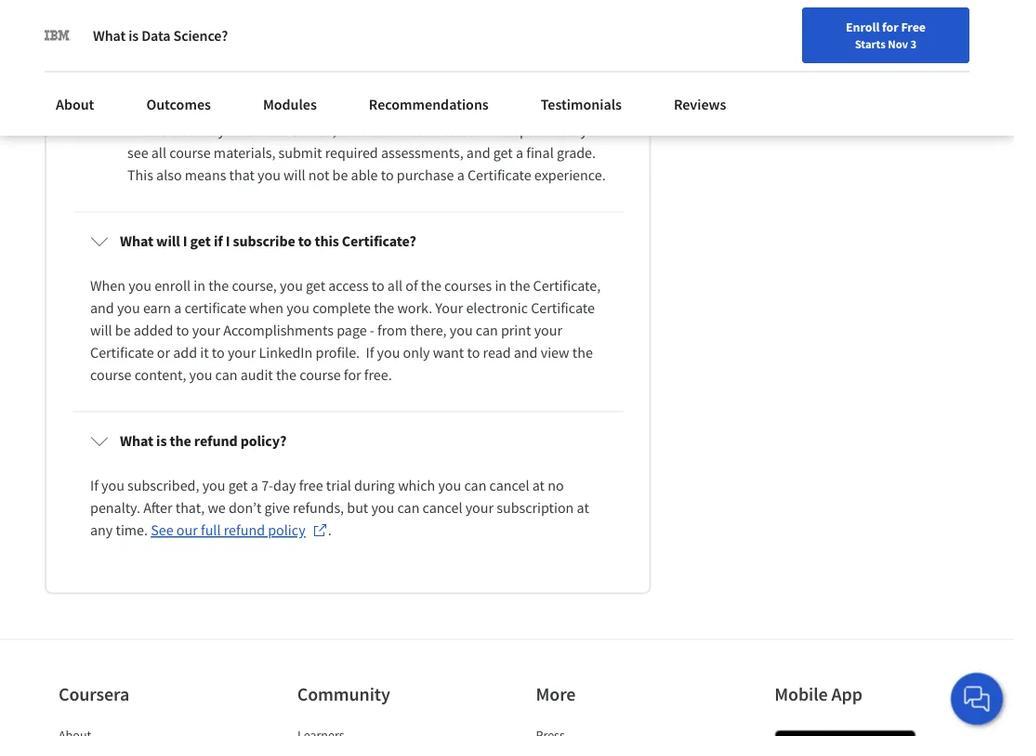 Task type: describe. For each thing, give the bounding box(es) containing it.
what will i get if i subscribe to this certificate? button
[[75, 215, 621, 267]]

see
[[151, 521, 174, 540]]

and inside the course may offer 'full course, no certificate' instead. this option lets you see all course materials, submit required assessments, and get a final grade. this also means that you will not be able to purchase a certificate experience.
[[467, 144, 491, 162]]

0 horizontal spatial and
[[90, 299, 114, 318]]

1 vertical spatial at
[[577, 499, 590, 518]]

linkedin
[[259, 344, 313, 362]]

the right view
[[573, 344, 593, 362]]

courses
[[445, 277, 492, 295]]

time.
[[116, 521, 148, 540]]

full
[[201, 521, 221, 540]]

audit inside the course may not offer an audit option. you can try a free trial instead, or apply for financial aid.
[[303, 69, 335, 88]]

your up view
[[535, 321, 563, 340]]

a right the purchase
[[457, 166, 465, 185]]

if you subscribed, you get a 7-day free trial during which you can cancel at no penalty. after that, we don't give refunds, but you can cancel your subscription at any time.
[[90, 477, 593, 540]]

can right which
[[465, 477, 487, 495]]

earn
[[143, 299, 171, 318]]

when
[[249, 299, 284, 318]]

subscribe
[[233, 232, 296, 251]]

coursera
[[59, 683, 129, 706]]

mobile
[[775, 683, 828, 706]]

when
[[90, 277, 126, 295]]

if inside if you subscribed, you get a 7-day free trial during which you can cancel at no penalty. after that, we don't give refunds, but you can cancel your subscription at any time.
[[90, 477, 98, 495]]

nov
[[889, 36, 909, 51]]

can down which
[[398, 499, 420, 518]]

electronic
[[466, 299, 528, 318]]

free inside enroll for free starts nov 3
[[902, 19, 926, 35]]

for inside enroll for free starts nov 3
[[883, 19, 899, 35]]

for inside when you enroll in the course, you get access to all of the courses in the certificate, and you earn a certificate when you complete the work. your electronic certificate will be added to your accomplishments page - from there, you can print your certificate or add it to your linkedin profile.  if you only want to read and view the course content, you can audit the course for free.
[[344, 366, 361, 384]]

the up from
[[374, 299, 395, 318]]

0 vertical spatial cancel
[[490, 477, 530, 495]]

it
[[200, 344, 209, 362]]

refund for policy?
[[194, 432, 238, 451]]

will for the
[[90, 321, 112, 340]]

course,
[[289, 121, 337, 140]]

an
[[284, 69, 300, 88]]

work.
[[398, 299, 433, 318]]

outcomes
[[146, 95, 211, 113]]

opens in a new tab image
[[313, 523, 328, 538]]

free inside the course may not offer an audit option. you can try a free trial instead, or apply for financial aid.
[[468, 69, 494, 88]]

2 in from the left
[[495, 277, 507, 295]]

your right it
[[228, 344, 256, 362]]

testimonials link
[[530, 84, 633, 125]]

certificate'
[[360, 121, 428, 140]]

our
[[177, 521, 198, 540]]

community
[[297, 683, 390, 706]]

0 horizontal spatial at
[[533, 477, 545, 495]]

during
[[354, 477, 395, 495]]

to up add
[[176, 321, 189, 340]]

submit
[[279, 144, 322, 162]]

we
[[208, 499, 226, 518]]

course inside the course may not offer an audit option. you can try a free trial instead, or apply for financial aid.
[[154, 69, 195, 88]]

subscription
[[497, 499, 574, 518]]

means
[[185, 166, 226, 185]]

your inside if you subscribed, you get a 7-day free trial during which you can cancel at no penalty. after that, we don't give refunds, but you can cancel your subscription at any time.
[[466, 499, 494, 518]]

to inside the course may offer 'full course, no certificate' instead. this option lets you see all course materials, submit required assessments, and get a final grade. this also means that you will not be able to purchase a certificate experience.
[[381, 166, 394, 185]]

enroll
[[846, 19, 880, 35]]

trial
[[497, 69, 525, 88]]

purchase
[[397, 166, 454, 185]]

only
[[403, 344, 430, 362]]

if inside when you enroll in the course, you get access to all of the courses in the certificate, and you earn a certificate when you complete the work. your electronic certificate will be added to your accomplishments page - from there, you can print your certificate or add it to your linkedin profile.  if you only want to read and view the course content, you can audit the course for free.
[[366, 344, 374, 362]]

apply
[[127, 91, 162, 110]]

want
[[433, 344, 464, 362]]

trial
[[326, 477, 351, 495]]

complete
[[313, 299, 371, 318]]

you up penalty.
[[101, 477, 125, 495]]

course down profile.
[[300, 366, 341, 384]]

can up read
[[476, 321, 498, 340]]

course,
[[232, 277, 277, 295]]

what is the refund policy?
[[120, 432, 287, 451]]

-
[[370, 321, 375, 340]]

you down the your
[[450, 321, 473, 340]]

show notifications image
[[843, 23, 865, 46]]

can inside the course may not offer an audit option. you can try a free trial instead, or apply for financial aid.
[[411, 69, 434, 88]]

starts
[[855, 36, 886, 51]]

no
[[340, 121, 357, 140]]

what is data science?
[[93, 26, 228, 45]]

access
[[329, 277, 369, 295]]

is for the
[[156, 432, 167, 451]]

instead,
[[528, 69, 577, 88]]

view
[[541, 344, 570, 362]]

3
[[911, 36, 917, 51]]

free
[[299, 477, 323, 495]]

don't
[[229, 499, 262, 518]]

app
[[832, 683, 863, 706]]

1 i from the left
[[183, 232, 187, 251]]

accomplishments
[[223, 321, 334, 340]]

which
[[398, 477, 436, 495]]

financial
[[186, 91, 242, 110]]

what for what will i get if i subscribe to this certificate?
[[120, 232, 154, 251]]

you right that
[[258, 166, 281, 185]]

you left earn
[[117, 299, 140, 318]]

more
[[536, 683, 576, 706]]

or inside the course may not offer an audit option. you can try a free trial instead, or apply for financial aid.
[[580, 69, 593, 88]]

recommendations
[[369, 95, 489, 113]]

from
[[378, 321, 407, 340]]

be inside the course may offer 'full course, no certificate' instead. this option lets you see all course materials, submit required assessments, and get a final grade. this also means that you will not be able to purchase a certificate experience.
[[333, 166, 348, 185]]

or inside when you enroll in the course, you get access to all of the courses in the certificate, and you earn a certificate when you complete the work. your electronic certificate will be added to your accomplishments page - from there, you can print your certificate or add it to your linkedin profile.  if you only want to read and view the course content, you can audit the course for free.
[[157, 344, 170, 362]]

give
[[265, 499, 290, 518]]

materials,
[[214, 144, 276, 162]]

that,
[[176, 499, 205, 518]]

day
[[274, 477, 296, 495]]

1 vertical spatial certificate
[[531, 299, 595, 318]]

if
[[214, 232, 223, 251]]

a left the final
[[516, 144, 524, 162]]

you up earn
[[129, 277, 152, 295]]

the up electronic
[[510, 277, 531, 295]]

mobile app
[[775, 683, 863, 706]]

see our full refund policy
[[151, 521, 306, 540]]

to inside dropdown button
[[298, 232, 312, 251]]

you right lets
[[581, 121, 604, 140]]

collapsed list
[[69, 0, 628, 563]]

policy
[[268, 521, 306, 540]]

2 i from the left
[[226, 232, 230, 251]]

certificate
[[185, 299, 246, 318]]

about link
[[45, 84, 105, 125]]

get inside dropdown button
[[190, 232, 211, 251]]



Task type: locate. For each thing, give the bounding box(es) containing it.
to right the able
[[381, 166, 394, 185]]

free left trial
[[468, 69, 494, 88]]

course
[[154, 69, 195, 88], [154, 121, 195, 140], [169, 144, 211, 162], [90, 366, 132, 384], [300, 366, 341, 384]]

all right see
[[151, 144, 167, 162]]

you up when
[[280, 277, 303, 295]]

the course may not offer an audit option. you can try a free trial instead, or apply for financial aid.
[[127, 69, 596, 110]]

3 list item from the left
[[536, 726, 694, 737]]

at right 'subscription'
[[577, 499, 590, 518]]

2 vertical spatial what
[[120, 432, 154, 451]]

be inside when you enroll in the course, you get access to all of the courses in the certificate, and you earn a certificate when you complete the work. your electronic certificate will be added to your accomplishments page - from there, you can print your certificate or add it to your linkedin profile.  if you only want to read and view the course content, you can audit the course for free.
[[115, 321, 131, 340]]

course left content,
[[90, 366, 132, 384]]

0 vertical spatial and
[[467, 144, 491, 162]]

1 horizontal spatial in
[[495, 277, 507, 295]]

1 horizontal spatial and
[[467, 144, 491, 162]]

1 horizontal spatial be
[[333, 166, 348, 185]]

0 vertical spatial certificate
[[468, 166, 532, 185]]

that
[[229, 166, 255, 185]]

1 horizontal spatial all
[[388, 277, 403, 295]]

option.
[[338, 69, 383, 88]]

content,
[[135, 366, 186, 384]]

you down during
[[372, 499, 395, 518]]

0 vertical spatial free
[[902, 19, 926, 35]]

to left read
[[467, 344, 480, 362]]

0 horizontal spatial all
[[151, 144, 167, 162]]

at left no
[[533, 477, 545, 495]]

2 horizontal spatial will
[[284, 166, 306, 185]]

2 vertical spatial will
[[90, 321, 112, 340]]

be left the able
[[333, 166, 348, 185]]

grade.
[[557, 144, 596, 162]]

1 horizontal spatial this
[[483, 121, 509, 140]]

you down it
[[189, 366, 212, 384]]

will for 'full
[[284, 166, 306, 185]]

try
[[437, 69, 454, 88]]

may
[[198, 69, 225, 88], [198, 121, 225, 140]]

1 horizontal spatial audit
[[303, 69, 335, 88]]

1 horizontal spatial or
[[580, 69, 593, 88]]

1 vertical spatial and
[[90, 299, 114, 318]]

lets
[[556, 121, 578, 140]]

0 horizontal spatial not
[[228, 69, 249, 88]]

course up means in the left top of the page
[[169, 144, 211, 162]]

0 horizontal spatial in
[[194, 277, 206, 295]]

you up accomplishments
[[287, 299, 310, 318]]

get left access
[[306, 277, 326, 295]]

2 horizontal spatial for
[[883, 19, 899, 35]]

for left free. at the left of page
[[344, 366, 361, 384]]

and down when
[[90, 299, 114, 318]]

you right which
[[439, 477, 462, 495]]

1 may from the top
[[198, 69, 225, 88]]

science?
[[174, 26, 228, 45]]

the inside the course may not offer an audit option. you can try a free trial instead, or apply for financial aid.
[[127, 69, 151, 88]]

list item for more
[[536, 726, 694, 737]]

to right access
[[372, 277, 385, 295]]

1 horizontal spatial i
[[226, 232, 230, 251]]

this left option
[[483, 121, 509, 140]]

refund inside dropdown button
[[194, 432, 238, 451]]

the down the linkedin
[[276, 366, 297, 384]]

1 vertical spatial this
[[127, 166, 153, 185]]

see our full refund policy link
[[151, 519, 328, 542]]

of
[[406, 277, 418, 295]]

may inside the course may offer 'full course, no certificate' instead. this option lets you see all course materials, submit required assessments, and get a final grade. this also means that you will not be able to purchase a certificate experience.
[[198, 121, 225, 140]]

2 vertical spatial for
[[344, 366, 361, 384]]

2 the from the top
[[127, 121, 151, 140]]

i left if
[[183, 232, 187, 251]]

certificate down certificate,
[[531, 299, 595, 318]]

if down -
[[366, 344, 374, 362]]

outcomes link
[[135, 84, 222, 125]]

can left the try
[[411, 69, 434, 88]]

1 horizontal spatial for
[[344, 366, 361, 384]]

will
[[284, 166, 306, 185], [156, 232, 180, 251], [90, 321, 112, 340]]

for right apply
[[165, 91, 183, 110]]

you up we
[[202, 477, 226, 495]]

1 the from the top
[[127, 69, 151, 88]]

your up it
[[192, 321, 220, 340]]

for inside the course may not offer an audit option. you can try a free trial instead, or apply for financial aid.
[[165, 91, 183, 110]]

assessments,
[[381, 144, 464, 162]]

1 vertical spatial what
[[120, 232, 154, 251]]

what inside dropdown button
[[120, 232, 154, 251]]

2 vertical spatial certificate
[[90, 344, 154, 362]]

0 horizontal spatial or
[[157, 344, 170, 362]]

all inside the course may offer 'full course, no certificate' instead. this option lets you see all course materials, submit required assessments, and get a final grade. this also means that you will not be able to purchase a certificate experience.
[[151, 144, 167, 162]]

to right it
[[212, 344, 225, 362]]

offer up materials,
[[228, 121, 257, 140]]

what up subscribed,
[[120, 432, 154, 451]]

1 vertical spatial may
[[198, 121, 225, 140]]

free up the 3
[[902, 19, 926, 35]]

0 horizontal spatial will
[[90, 321, 112, 340]]

0 vertical spatial the
[[127, 69, 151, 88]]

free.
[[364, 366, 392, 384]]

will inside dropdown button
[[156, 232, 180, 251]]

page
[[337, 321, 367, 340]]

1 horizontal spatial will
[[156, 232, 180, 251]]

0 vertical spatial may
[[198, 69, 225, 88]]

is for data
[[129, 26, 139, 45]]

what is the refund policy? button
[[75, 415, 621, 467]]

modules
[[263, 95, 317, 113]]

2 vertical spatial and
[[514, 344, 538, 362]]

2 list item from the left
[[297, 726, 456, 737]]

the for the course may not offer an audit option. you can try a free trial instead, or apply for financial aid.
[[127, 69, 151, 88]]

0 vertical spatial at
[[533, 477, 545, 495]]

what for what is the refund policy?
[[120, 432, 154, 451]]

the up apply
[[127, 69, 151, 88]]

refund left "policy?"
[[194, 432, 238, 451]]

the
[[127, 69, 151, 88], [127, 121, 151, 140]]

0 vertical spatial offer
[[252, 69, 281, 88]]

list item for community
[[297, 726, 456, 737]]

1 vertical spatial audit
[[241, 366, 273, 384]]

chat with us image
[[963, 685, 993, 714]]

list item
[[59, 726, 217, 737], [297, 726, 456, 737], [536, 726, 694, 737]]

a right earn
[[174, 299, 182, 318]]

0 vertical spatial audit
[[303, 69, 335, 88]]

1 vertical spatial if
[[90, 477, 98, 495]]

1 horizontal spatial not
[[309, 166, 330, 185]]

a inside when you enroll in the course, you get access to all of the courses in the certificate, and you earn a certificate when you complete the work. your electronic certificate will be added to your accomplishments page - from there, you can print your certificate or add it to your linkedin profile.  if you only want to read and view the course content, you can audit the course for free.
[[174, 299, 182, 318]]

will up enroll
[[156, 232, 180, 251]]

experience.
[[535, 166, 606, 185]]

audit down the linkedin
[[241, 366, 273, 384]]

certificate inside the course may offer 'full course, no certificate' instead. this option lets you see all course materials, submit required assessments, and get a final grade. this also means that you will not be able to purchase a certificate experience.
[[468, 166, 532, 185]]

will inside the course may offer 'full course, no certificate' instead. this option lets you see all course materials, submit required assessments, and get a final grade. this also means that you will not be able to purchase a certificate experience.
[[284, 166, 306, 185]]

refund down "don't" at the bottom of page
[[224, 521, 265, 540]]

cancel up 'subscription'
[[490, 477, 530, 495]]

0 vertical spatial is
[[129, 26, 139, 45]]

0 vertical spatial for
[[883, 19, 899, 35]]

1 vertical spatial for
[[165, 91, 183, 110]]

the inside the course may offer 'full course, no certificate' instead. this option lets you see all course materials, submit required assessments, and get a final grade. this also means that you will not be able to purchase a certificate experience.
[[127, 121, 151, 140]]

you
[[386, 69, 408, 88]]

required
[[325, 144, 378, 162]]

1 vertical spatial offer
[[228, 121, 257, 140]]

get inside if you subscribed, you get a 7-day free trial during which you can cancel at no penalty. after that, we don't give refunds, but you can cancel your subscription at any time.
[[228, 477, 248, 495]]

certificate?
[[342, 232, 417, 251]]

data
[[142, 26, 171, 45]]

get inside when you enroll in the course, you get access to all of the courses in the certificate, and you earn a certificate when you complete the work. your electronic certificate will be added to your accomplishments page - from there, you can print your certificate or add it to your linkedin profile.  if you only want to read and view the course content, you can audit the course for free.
[[306, 277, 326, 295]]

refund for policy
[[224, 521, 265, 540]]

a right the try
[[457, 69, 465, 88]]

the course may offer 'full course, no certificate' instead. this option lets you see all course materials, submit required assessments, and get a final grade. this also means that you will not be able to purchase a certificate experience.
[[127, 121, 607, 185]]

the inside "what is the refund policy?" dropdown button
[[170, 432, 191, 451]]

you
[[581, 121, 604, 140], [258, 166, 281, 185], [129, 277, 152, 295], [280, 277, 303, 295], [117, 299, 140, 318], [287, 299, 310, 318], [450, 321, 473, 340], [377, 344, 400, 362], [189, 366, 212, 384], [101, 477, 125, 495], [202, 477, 226, 495], [439, 477, 462, 495], [372, 499, 395, 518]]

will inside when you enroll in the course, you get access to all of the courses in the certificate, and you earn a certificate when you complete the work. your electronic certificate will be added to your accomplishments page - from there, you can print your certificate or add it to your linkedin profile.  if you only want to read and view the course content, you can audit the course for free.
[[90, 321, 112, 340]]

may for offer
[[198, 121, 225, 140]]

not inside the course may offer 'full course, no certificate' instead. this option lets you see all course materials, submit required assessments, and get a final grade. this also means that you will not be able to purchase a certificate experience.
[[309, 166, 330, 185]]

what left data
[[93, 26, 126, 45]]

will down when
[[90, 321, 112, 340]]

1 in from the left
[[194, 277, 206, 295]]

certificate down 'added'
[[90, 344, 154, 362]]

policy?
[[241, 432, 287, 451]]

and down instead.
[[467, 144, 491, 162]]

subscribed,
[[127, 477, 199, 495]]

offer inside the course may not offer an audit option. you can try a free trial instead, or apply for financial aid.
[[252, 69, 281, 88]]

profile.
[[316, 344, 360, 362]]

cancel
[[490, 477, 530, 495], [423, 499, 463, 518]]

list item for coursera
[[59, 726, 217, 737]]

0 vertical spatial or
[[580, 69, 593, 88]]

may for not
[[198, 69, 225, 88]]

0 vertical spatial not
[[228, 69, 249, 88]]

ibm image
[[45, 22, 71, 48]]

i
[[183, 232, 187, 251], [226, 232, 230, 251]]

0 horizontal spatial i
[[183, 232, 187, 251]]

list item down "coursera"
[[59, 726, 217, 737]]

and
[[467, 144, 491, 162], [90, 299, 114, 318], [514, 344, 538, 362]]

a left 7-
[[251, 477, 259, 495]]

is up subscribed,
[[156, 432, 167, 451]]

0 vertical spatial this
[[483, 121, 509, 140]]

certificate down the final
[[468, 166, 532, 185]]

audit inside when you enroll in the course, you get access to all of the courses in the certificate, and you earn a certificate when you complete the work. your electronic certificate will be added to your accomplishments page - from there, you can print your certificate or add it to your linkedin profile.  if you only want to read and view the course content, you can audit the course for free.
[[241, 366, 273, 384]]

will down submit
[[284, 166, 306, 185]]

enroll for free starts nov 3
[[846, 19, 926, 51]]

0 horizontal spatial is
[[129, 26, 139, 45]]

also
[[156, 166, 182, 185]]

certificate,
[[534, 277, 601, 295]]

added
[[134, 321, 173, 340]]

1 list item from the left
[[59, 726, 217, 737]]

cancel down which
[[423, 499, 463, 518]]

see
[[127, 144, 148, 162]]

what up when
[[120, 232, 154, 251]]

your left 'subscription'
[[466, 499, 494, 518]]

download on the app store image
[[775, 731, 916, 737]]

2 horizontal spatial and
[[514, 344, 538, 362]]

2 horizontal spatial list item
[[536, 726, 694, 737]]

you down from
[[377, 344, 400, 362]]

modules link
[[252, 84, 328, 125]]

what for what is data science?
[[93, 26, 126, 45]]

aid.
[[245, 91, 269, 110]]

0 vertical spatial be
[[333, 166, 348, 185]]

0 horizontal spatial be
[[115, 321, 131, 340]]

your
[[436, 299, 463, 318]]

the up see
[[127, 121, 151, 140]]

this down see
[[127, 166, 153, 185]]

for up nov
[[883, 19, 899, 35]]

may up financial in the top left of the page
[[198, 69, 225, 88]]

read
[[483, 344, 511, 362]]

get inside the course may offer 'full course, no certificate' instead. this option lets you see all course materials, submit required assessments, and get a final grade. this also means that you will not be able to purchase a certificate experience.
[[494, 144, 513, 162]]

0 horizontal spatial cancel
[[423, 499, 463, 518]]

0 horizontal spatial list item
[[59, 726, 217, 737]]

0 vertical spatial if
[[366, 344, 374, 362]]

get
[[494, 144, 513, 162], [190, 232, 211, 251], [306, 277, 326, 295], [228, 477, 248, 495]]

1 horizontal spatial list item
[[297, 726, 456, 737]]

1 vertical spatial free
[[468, 69, 494, 88]]

and down print
[[514, 344, 538, 362]]

a inside the course may not offer an audit option. you can try a free trial instead, or apply for financial aid.
[[457, 69, 465, 88]]

may inside the course may not offer an audit option. you can try a free trial instead, or apply for financial aid.
[[198, 69, 225, 88]]

the right of
[[421, 277, 442, 295]]

enroll
[[155, 277, 191, 295]]

can right content,
[[215, 366, 238, 384]]

is left data
[[129, 26, 139, 45]]

0 horizontal spatial this
[[127, 166, 153, 185]]

1 horizontal spatial free
[[902, 19, 926, 35]]

refunds,
[[293, 499, 344, 518]]

coursera image
[[9, 15, 127, 45]]

recommendations link
[[358, 84, 500, 125]]

list item down community
[[297, 726, 456, 737]]

1 vertical spatial is
[[156, 432, 167, 451]]

1 horizontal spatial if
[[366, 344, 374, 362]]

is inside dropdown button
[[156, 432, 167, 451]]

all
[[151, 144, 167, 162], [388, 277, 403, 295]]

0 horizontal spatial audit
[[241, 366, 273, 384]]

audit right an
[[303, 69, 335, 88]]

there,
[[410, 321, 447, 340]]

no
[[548, 477, 564, 495]]

may down financial in the top left of the page
[[198, 121, 225, 140]]

0 horizontal spatial if
[[90, 477, 98, 495]]

2 may from the top
[[198, 121, 225, 140]]

course up outcomes
[[154, 69, 195, 88]]

if
[[366, 344, 374, 362], [90, 477, 98, 495]]

but
[[347, 499, 369, 518]]

0 horizontal spatial for
[[165, 91, 183, 110]]

1 vertical spatial or
[[157, 344, 170, 362]]

7-
[[261, 477, 274, 495]]

get up "don't" at the bottom of page
[[228, 477, 248, 495]]

i right if
[[226, 232, 230, 251]]

be left 'added'
[[115, 321, 131, 340]]

what inside dropdown button
[[120, 432, 154, 451]]

0 vertical spatial what
[[93, 26, 126, 45]]

0 vertical spatial refund
[[194, 432, 238, 451]]

0 vertical spatial will
[[284, 166, 306, 185]]

list item down more
[[536, 726, 694, 737]]

can
[[411, 69, 434, 88], [476, 321, 498, 340], [215, 366, 238, 384], [465, 477, 487, 495], [398, 499, 420, 518]]

to
[[381, 166, 394, 185], [298, 232, 312, 251], [372, 277, 385, 295], [176, 321, 189, 340], [212, 344, 225, 362], [467, 344, 480, 362]]

1 vertical spatial will
[[156, 232, 180, 251]]

your
[[192, 321, 220, 340], [535, 321, 563, 340], [228, 344, 256, 362], [466, 499, 494, 518]]

1 horizontal spatial is
[[156, 432, 167, 451]]

.
[[328, 521, 332, 540]]

1 horizontal spatial at
[[577, 499, 590, 518]]

a inside if you subscribed, you get a 7-day free trial during which you can cancel at no penalty. after that, we don't give refunds, but you can cancel your subscription at any time.
[[251, 477, 259, 495]]

final
[[527, 144, 554, 162]]

not up aid.
[[228, 69, 249, 88]]

is
[[129, 26, 139, 45], [156, 432, 167, 451]]

the up the certificate
[[208, 277, 229, 295]]

what
[[93, 26, 126, 45], [120, 232, 154, 251], [120, 432, 154, 451]]

not inside the course may not offer an audit option. you can try a free trial instead, or apply for financial aid.
[[228, 69, 249, 88]]

all left of
[[388, 277, 403, 295]]

print
[[501, 321, 532, 340]]

'full
[[260, 121, 287, 140]]

in up electronic
[[495, 277, 507, 295]]

able
[[351, 166, 378, 185]]

offer up aid.
[[252, 69, 281, 88]]

1 vertical spatial be
[[115, 321, 131, 340]]

0 horizontal spatial free
[[468, 69, 494, 88]]

or up testimonials
[[580, 69, 593, 88]]

get left if
[[190, 232, 211, 251]]

to left this
[[298, 232, 312, 251]]

1 horizontal spatial cancel
[[490, 477, 530, 495]]

penalty.
[[90, 499, 140, 518]]

all inside when you enroll in the course, you get access to all of the courses in the certificate, and you earn a certificate when you complete the work. your electronic certificate will be added to your accomplishments page - from there, you can print your certificate or add it to your linkedin profile.  if you only want to read and view the course content, you can audit the course for free.
[[388, 277, 403, 295]]

in right enroll
[[194, 277, 206, 295]]

0 vertical spatial all
[[151, 144, 167, 162]]

if up penalty.
[[90, 477, 98, 495]]

this
[[315, 232, 339, 251]]

1 vertical spatial all
[[388, 277, 403, 295]]

course down outcomes
[[154, 121, 195, 140]]

the for the course may offer 'full course, no certificate' instead. this option lets you see all course materials, submit required assessments, and get a final grade. this also means that you will not be able to purchase a certificate experience.
[[127, 121, 151, 140]]

option
[[512, 121, 553, 140]]

or left add
[[157, 344, 170, 362]]

get down option
[[494, 144, 513, 162]]

any
[[90, 521, 113, 540]]

1 vertical spatial not
[[309, 166, 330, 185]]

what will i get if i subscribe to this certificate?
[[120, 232, 417, 251]]

1 vertical spatial cancel
[[423, 499, 463, 518]]

the up subscribed,
[[170, 432, 191, 451]]

offer inside the course may offer 'full course, no certificate' instead. this option lets you see all course materials, submit required assessments, and get a final grade. this also means that you will not be able to purchase a certificate experience.
[[228, 121, 257, 140]]

not down submit
[[309, 166, 330, 185]]

1 vertical spatial the
[[127, 121, 151, 140]]

testimonials
[[541, 95, 622, 113]]

1 vertical spatial refund
[[224, 521, 265, 540]]

when you enroll in the course, you get access to all of the courses in the certificate, and you earn a certificate when you complete the work. your electronic certificate will be added to your accomplishments page - from there, you can print your certificate or add it to your linkedin profile.  if you only want to read and view the course content, you can audit the course for free.
[[90, 277, 604, 384]]



Task type: vqa. For each thing, say whether or not it's contained in the screenshot.
press investors terms privacy help accessibility
no



